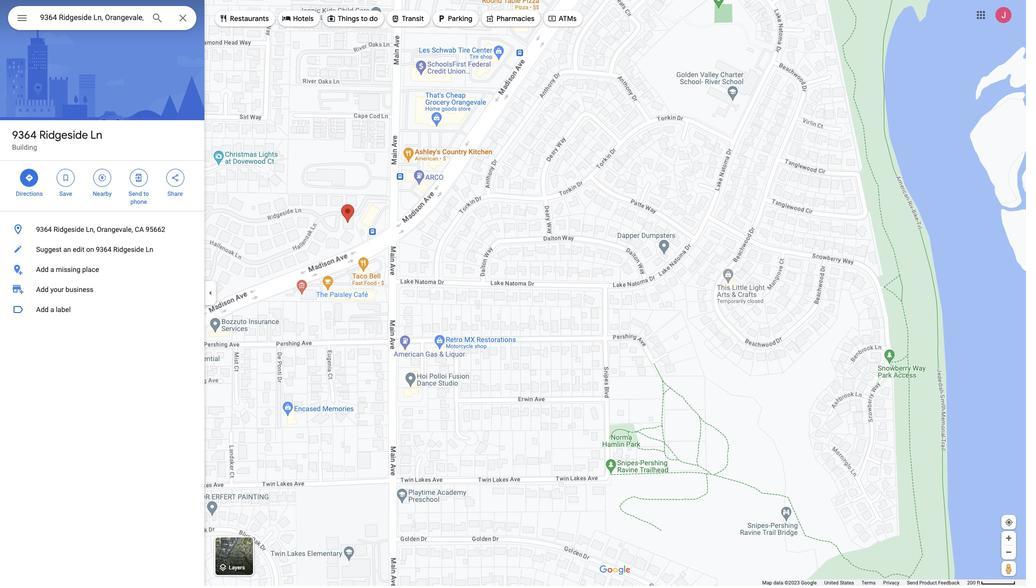 Task type: vqa. For each thing, say whether or not it's contained in the screenshot.
Ave
no



Task type: locate. For each thing, give the bounding box(es) containing it.
200
[[967, 580, 976, 586]]

send for send product feedback
[[907, 580, 918, 586]]

your
[[50, 286, 64, 294]]

ln down 95662
[[146, 246, 153, 254]]

zoom out image
[[1005, 549, 1013, 556]]

0 vertical spatial a
[[50, 266, 54, 274]]

phone
[[130, 198, 147, 205]]

save
[[59, 190, 72, 197]]

add a missing place button
[[0, 260, 204, 280]]

None field
[[40, 12, 143, 24]]

9364 ridgeside ln, orangevale, ca 95662
[[36, 225, 165, 233]]

add left your
[[36, 286, 49, 294]]

edit
[[73, 246, 84, 254]]

to up phone
[[143, 190, 149, 197]]

9364 up building
[[12, 128, 37, 142]]

label
[[56, 306, 71, 314]]

do
[[369, 14, 378, 23]]

collapse side panel image
[[205, 288, 216, 299]]

none field inside 9364 ridgeside ln, orangevale, ca 95662 field
[[40, 12, 143, 24]]

9364 inside 9364 ridgeside ln building
[[12, 128, 37, 142]]

add inside 'button'
[[36, 306, 49, 314]]

add down suggest at the top of the page
[[36, 266, 49, 274]]

to
[[361, 14, 368, 23], [143, 190, 149, 197]]

1 a from the top
[[50, 266, 54, 274]]

transit
[[402, 14, 424, 23]]

9364 ridgeside ln, orangevale, ca 95662 button
[[0, 219, 204, 239]]


[[437, 13, 446, 24]]

google maps element
[[0, 0, 1026, 586]]


[[98, 172, 107, 183]]

send inside send to phone
[[129, 190, 142, 197]]

orangevale,
[[97, 225, 133, 233]]

ln up 
[[90, 128, 102, 142]]

pharmacies
[[497, 14, 535, 23]]

ridgeside down ca
[[113, 246, 144, 254]]

200 ft button
[[967, 580, 1016, 586]]

ridgeside up an at the top of page
[[54, 225, 84, 233]]

suggest an edit on 9364 ridgeside ln
[[36, 246, 153, 254]]

data
[[773, 580, 783, 586]]

add inside button
[[36, 266, 49, 274]]

place
[[82, 266, 99, 274]]

1 horizontal spatial send
[[907, 580, 918, 586]]


[[16, 11, 28, 25]]

 atms
[[548, 13, 577, 24]]

ridgeside
[[39, 128, 88, 142], [54, 225, 84, 233], [113, 246, 144, 254]]

add a missing place
[[36, 266, 99, 274]]

1 vertical spatial 9364
[[36, 225, 52, 233]]

layers
[[229, 565, 245, 571]]


[[134, 172, 143, 183]]

ln
[[90, 128, 102, 142], [146, 246, 153, 254]]

terms button
[[862, 580, 876, 586]]

add left label
[[36, 306, 49, 314]]

to inside " things to do"
[[361, 14, 368, 23]]

to left do
[[361, 14, 368, 23]]

a inside add a missing place button
[[50, 266, 54, 274]]

9364 up suggest at the top of the page
[[36, 225, 52, 233]]

1 vertical spatial ridgeside
[[54, 225, 84, 233]]

1 vertical spatial ln
[[146, 246, 153, 254]]

9364 right on
[[96, 246, 112, 254]]

footer
[[762, 580, 967, 586]]

1 horizontal spatial to
[[361, 14, 368, 23]]


[[327, 13, 336, 24]]


[[61, 172, 70, 183]]

2 vertical spatial add
[[36, 306, 49, 314]]

 button
[[8, 6, 36, 32]]

send inside send product feedback button
[[907, 580, 918, 586]]

0 horizontal spatial to
[[143, 190, 149, 197]]

a left label
[[50, 306, 54, 314]]

ridgeside inside 9364 ridgeside ln building
[[39, 128, 88, 142]]

9364 Ridgeside Ln, Orangevale, CA 95662 field
[[8, 6, 196, 30]]

95662
[[146, 225, 165, 233]]

ridgeside up ""
[[39, 128, 88, 142]]

send left product
[[907, 580, 918, 586]]

a for missing
[[50, 266, 54, 274]]

0 vertical spatial add
[[36, 266, 49, 274]]

send
[[129, 190, 142, 197], [907, 580, 918, 586]]

add
[[36, 266, 49, 274], [36, 286, 49, 294], [36, 306, 49, 314]]

an
[[63, 246, 71, 254]]

missing
[[56, 266, 80, 274]]

0 horizontal spatial ln
[[90, 128, 102, 142]]

footer inside google maps "element"
[[762, 580, 967, 586]]

0 vertical spatial to
[[361, 14, 368, 23]]


[[282, 13, 291, 24]]

9364
[[12, 128, 37, 142], [36, 225, 52, 233], [96, 246, 112, 254]]

1 vertical spatial to
[[143, 190, 149, 197]]

restaurants
[[230, 14, 269, 23]]

ridgeside for ln,
[[54, 225, 84, 233]]

0 vertical spatial ln
[[90, 128, 102, 142]]

a
[[50, 266, 54, 274], [50, 306, 54, 314]]

1 add from the top
[[36, 266, 49, 274]]

footer containing map data ©2023 google
[[762, 580, 967, 586]]

nearby
[[93, 190, 112, 197]]

0 vertical spatial 9364
[[12, 128, 37, 142]]

0 vertical spatial send
[[129, 190, 142, 197]]

1 horizontal spatial ln
[[146, 246, 153, 254]]

send product feedback button
[[907, 580, 960, 586]]

ft
[[977, 580, 980, 586]]

2 vertical spatial 9364
[[96, 246, 112, 254]]

send to phone
[[129, 190, 149, 205]]

1 vertical spatial add
[[36, 286, 49, 294]]

0 vertical spatial ridgeside
[[39, 128, 88, 142]]

9364 ridgeside ln building
[[12, 128, 102, 151]]


[[25, 172, 34, 183]]

2 a from the top
[[50, 306, 54, 314]]

a left missing
[[50, 266, 54, 274]]

send for send to phone
[[129, 190, 142, 197]]

2 add from the top
[[36, 286, 49, 294]]

1 vertical spatial send
[[907, 580, 918, 586]]

3 add from the top
[[36, 306, 49, 314]]

show street view coverage image
[[1002, 561, 1016, 576]]

1 vertical spatial a
[[50, 306, 54, 314]]

product
[[919, 580, 937, 586]]

0 horizontal spatial send
[[129, 190, 142, 197]]

send up phone
[[129, 190, 142, 197]]

ridgeside for ln
[[39, 128, 88, 142]]

ln inside suggest an edit on 9364 ridgeside ln button
[[146, 246, 153, 254]]

a inside add a label 'button'
[[50, 306, 54, 314]]

200 ft
[[967, 580, 980, 586]]

states
[[840, 580, 854, 586]]



Task type: describe. For each thing, give the bounding box(es) containing it.
hotels
[[293, 14, 314, 23]]

parking
[[448, 14, 472, 23]]


[[485, 13, 495, 24]]

 pharmacies
[[485, 13, 535, 24]]


[[219, 13, 228, 24]]

add a label
[[36, 306, 71, 314]]

united states
[[824, 580, 854, 586]]

 things to do
[[327, 13, 378, 24]]

 parking
[[437, 13, 472, 24]]

show your location image
[[1005, 518, 1014, 527]]

add for add a missing place
[[36, 266, 49, 274]]

add your business
[[36, 286, 93, 294]]

google account: james peterson  
(james.peterson1902@gmail.com) image
[[996, 7, 1012, 23]]

 transit
[[391, 13, 424, 24]]

add a label button
[[0, 300, 204, 320]]

ln inside 9364 ridgeside ln building
[[90, 128, 102, 142]]


[[391, 13, 400, 24]]

 hotels
[[282, 13, 314, 24]]

privacy button
[[883, 580, 899, 586]]

google
[[801, 580, 817, 586]]

united states button
[[824, 580, 854, 586]]

things
[[338, 14, 359, 23]]

atms
[[559, 14, 577, 23]]

feedback
[[938, 580, 960, 586]]

building
[[12, 143, 37, 151]]

on
[[86, 246, 94, 254]]

a for label
[[50, 306, 54, 314]]

add your business link
[[0, 280, 204, 300]]

 restaurants
[[219, 13, 269, 24]]

ca
[[135, 225, 144, 233]]

united
[[824, 580, 839, 586]]

add for add your business
[[36, 286, 49, 294]]

to inside send to phone
[[143, 190, 149, 197]]

directions
[[16, 190, 43, 197]]

share
[[167, 190, 183, 197]]

9364 ridgeside ln main content
[[0, 0, 204, 586]]

zoom in image
[[1005, 535, 1013, 542]]

send product feedback
[[907, 580, 960, 586]]

2 vertical spatial ridgeside
[[113, 246, 144, 254]]

suggest an edit on 9364 ridgeside ln button
[[0, 239, 204, 260]]


[[548, 13, 557, 24]]


[[171, 172, 180, 183]]

business
[[66, 286, 93, 294]]

 search field
[[8, 6, 196, 32]]

suggest
[[36, 246, 62, 254]]

map data ©2023 google
[[762, 580, 817, 586]]

map
[[762, 580, 772, 586]]

terms
[[862, 580, 876, 586]]

privacy
[[883, 580, 899, 586]]

9364 for ln
[[12, 128, 37, 142]]

actions for 9364 ridgeside ln region
[[0, 161, 204, 211]]

9364 for ln,
[[36, 225, 52, 233]]

ln,
[[86, 225, 95, 233]]

add for add a label
[[36, 306, 49, 314]]

©2023
[[785, 580, 800, 586]]



